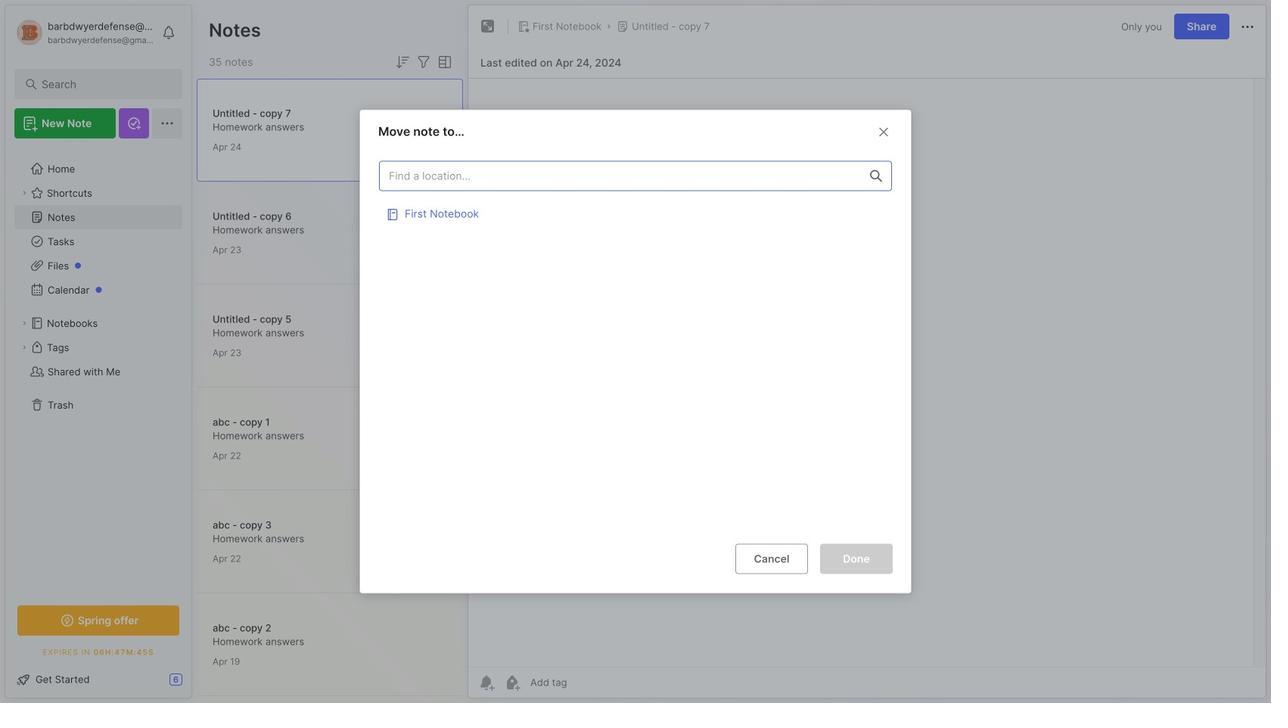 Task type: locate. For each thing, give the bounding box(es) containing it.
note window element
[[468, 5, 1267, 699]]

none search field inside main element
[[42, 75, 162, 93]]

add a reminder image
[[478, 674, 496, 692]]

expand note image
[[479, 17, 497, 36]]

cell
[[379, 199, 893, 229]]

tree
[[5, 148, 192, 589]]

add tag image
[[503, 674, 522, 692]]

cell inside find a location field
[[379, 199, 893, 229]]

Find a location… text field
[[380, 164, 861, 189]]

None search field
[[42, 75, 162, 93]]



Task type: vqa. For each thing, say whether or not it's contained in the screenshot.
click to collapse "image" at the bottom
no



Task type: describe. For each thing, give the bounding box(es) containing it.
expand notebooks image
[[20, 319, 29, 328]]

Find a location field
[[372, 153, 900, 532]]

main element
[[0, 0, 197, 703]]

tree inside main element
[[5, 148, 192, 589]]

Note Editor text field
[[469, 78, 1266, 667]]

close image
[[875, 123, 893, 141]]

Search text field
[[42, 77, 162, 92]]

expand tags image
[[20, 343, 29, 352]]



